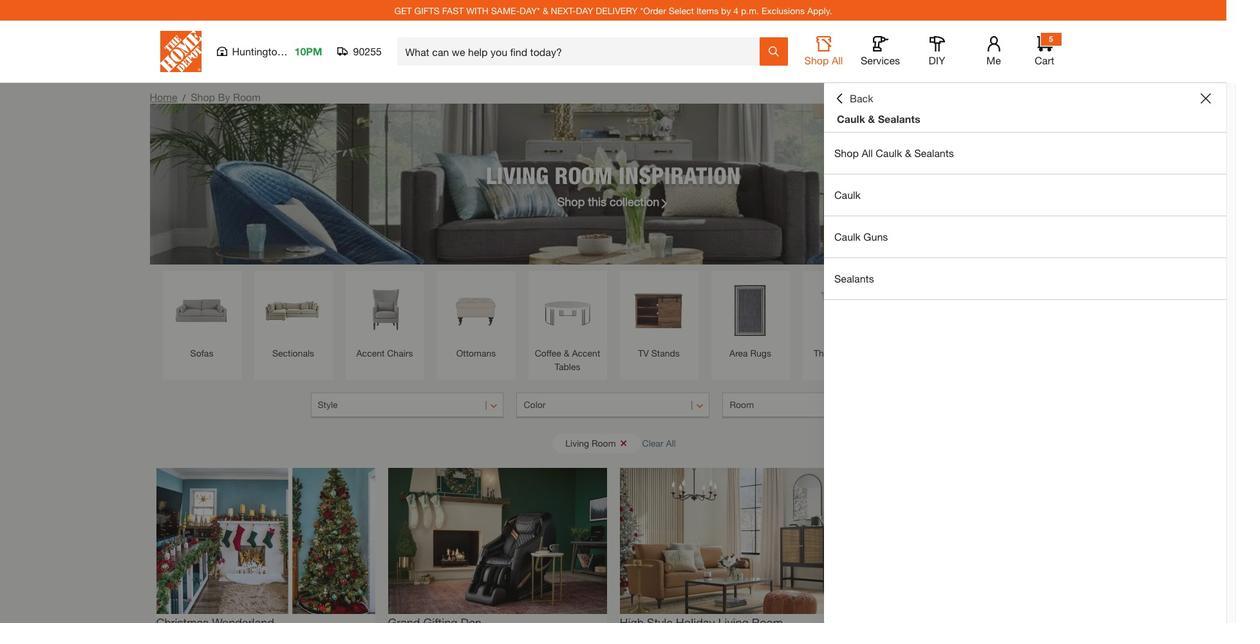 Task type: describe. For each thing, give the bounding box(es) containing it.
by
[[722, 5, 731, 16]]

style
[[318, 399, 338, 410]]

color button
[[517, 393, 710, 419]]

with
[[466, 5, 489, 16]]

apply.
[[808, 5, 833, 16]]

shop all caulk & sealants link
[[825, 133, 1227, 174]]

next-
[[551, 5, 576, 16]]

cart
[[1035, 54, 1055, 66]]

coffee & accent tables link
[[535, 278, 601, 374]]

tv
[[638, 348, 649, 359]]

shop this collection
[[558, 194, 660, 208]]

shop all
[[805, 54, 843, 66]]

caulk down caulk & sealants
[[876, 147, 903, 159]]

2 vertical spatial sealants
[[835, 272, 875, 285]]

& down caulk & sealants
[[905, 147, 912, 159]]

accent chairs
[[357, 348, 413, 359]]

tables
[[555, 361, 581, 372]]

caulk guns
[[835, 231, 888, 243]]

throw blankets image
[[901, 278, 967, 343]]

collection
[[610, 194, 660, 208]]

shop all caulk & sealants
[[835, 147, 955, 159]]

sofas
[[190, 348, 213, 359]]

style button
[[311, 393, 504, 419]]

throw pillows link
[[809, 278, 875, 360]]

guns
[[864, 231, 888, 243]]

What can we help you find today? search field
[[405, 38, 759, 65]]

caulk & sealants
[[837, 113, 921, 125]]

living for living room
[[566, 438, 589, 449]]

me button
[[974, 36, 1015, 67]]

sofas link
[[169, 278, 235, 360]]

10pm
[[295, 45, 322, 57]]

room down color button
[[592, 438, 616, 449]]

pillows
[[842, 348, 870, 359]]

ottomans
[[456, 348, 496, 359]]

same-
[[491, 5, 520, 16]]

chairs
[[387, 348, 413, 359]]

home
[[150, 91, 177, 103]]

caulk link
[[825, 175, 1227, 216]]

caulk for caulk guns
[[835, 231, 861, 243]]

all for shop all caulk & sealants
[[862, 147, 873, 159]]

caulk for caulk
[[835, 189, 861, 201]]

get
[[394, 5, 412, 16]]

back button
[[835, 92, 874, 105]]

diy
[[929, 54, 946, 66]]

curtains & drapes image
[[992, 278, 1058, 343]]

shop for shop this collection
[[558, 194, 585, 208]]

coffee & accent tables
[[535, 348, 601, 372]]

coffee & accent tables image
[[535, 278, 601, 343]]

tv stands
[[638, 348, 680, 359]]

select
[[669, 5, 694, 16]]

shop for shop all
[[805, 54, 829, 66]]

items
[[697, 5, 719, 16]]



Task type: locate. For each thing, give the bounding box(es) containing it.
&
[[543, 5, 549, 16], [869, 113, 876, 125], [905, 147, 912, 159], [564, 348, 570, 359]]

menu containing shop all caulk & sealants
[[825, 133, 1227, 300]]

color
[[524, 399, 546, 410]]

living for living room inspiration
[[486, 161, 549, 189]]

room button
[[723, 393, 916, 419]]

ottomans image
[[444, 278, 509, 343]]

1 horizontal spatial stretchy image image
[[388, 468, 607, 614]]

90255
[[353, 45, 382, 57]]

caulk guns link
[[825, 216, 1227, 258]]

5
[[1049, 34, 1054, 44]]

shop down the "apply."
[[805, 54, 829, 66]]

feedback link image
[[1219, 218, 1237, 287]]

sealants
[[878, 113, 921, 125], [915, 147, 955, 159], [835, 272, 875, 285]]

0 vertical spatial all
[[832, 54, 843, 66]]

all down caulk & sealants
[[862, 147, 873, 159]]

park
[[286, 45, 307, 57]]

drawer close image
[[1201, 93, 1212, 104]]

throw pillows image
[[809, 278, 875, 343]]

0 horizontal spatial living
[[486, 161, 549, 189]]

delivery
[[596, 5, 638, 16]]

0 horizontal spatial stretchy image image
[[156, 468, 375, 614]]

home / shop by room
[[150, 91, 261, 103]]

tv stands link
[[626, 278, 692, 360]]

2 horizontal spatial stretchy image image
[[620, 468, 839, 614]]

area rugs link
[[718, 278, 784, 360]]

& inside coffee & accent tables
[[564, 348, 570, 359]]

shop down caulk & sealants
[[835, 147, 859, 159]]

area rugs image
[[718, 278, 784, 343]]

shop right '/'
[[191, 91, 215, 103]]

1 vertical spatial all
[[862, 147, 873, 159]]

accent left chairs on the bottom left of the page
[[357, 348, 385, 359]]

2 vertical spatial all
[[666, 438, 676, 449]]

all
[[832, 54, 843, 66], [862, 147, 873, 159], [666, 438, 676, 449]]

area
[[730, 348, 748, 359]]

clear
[[643, 438, 664, 449]]

2 accent from the left
[[572, 348, 601, 359]]

fast
[[442, 5, 464, 16]]

caulk down back button
[[837, 113, 866, 125]]

clear all button
[[643, 432, 676, 455]]

0 horizontal spatial accent
[[357, 348, 385, 359]]

services button
[[860, 36, 902, 67]]

services
[[861, 54, 901, 66]]

p.m.
[[741, 5, 759, 16]]

sectionals image
[[261, 278, 326, 343]]

90255 button
[[338, 45, 382, 58]]

caulk left guns
[[835, 231, 861, 243]]

2 horizontal spatial all
[[862, 147, 873, 159]]

shop inside button
[[805, 54, 829, 66]]

accent chairs link
[[352, 278, 418, 360]]

all for clear all
[[666, 438, 676, 449]]

accent
[[357, 348, 385, 359], [572, 348, 601, 359]]

living
[[486, 161, 549, 189], [566, 438, 589, 449]]

0 horizontal spatial all
[[666, 438, 676, 449]]

menu
[[825, 133, 1227, 300]]

room down area on the right bottom of the page
[[730, 399, 754, 410]]

me
[[987, 54, 1002, 66]]

caulk
[[837, 113, 866, 125], [876, 147, 903, 159], [835, 189, 861, 201], [835, 231, 861, 243]]

stretchy image image
[[156, 468, 375, 614], [388, 468, 607, 614], [620, 468, 839, 614]]

sofas image
[[169, 278, 235, 343]]

cart 5
[[1035, 34, 1055, 66]]

accent up tables
[[572, 348, 601, 359]]

sealants link
[[825, 258, 1227, 300]]

day*
[[520, 5, 540, 16]]

coffee
[[535, 348, 562, 359]]

shop all button
[[804, 36, 845, 67]]

clear all
[[643, 438, 676, 449]]

room up this
[[555, 161, 613, 189]]

exclusions
[[762, 5, 805, 16]]

by
[[218, 91, 230, 103]]

gifts
[[415, 5, 440, 16]]

the home depot logo image
[[160, 31, 201, 72]]

1 vertical spatial sealants
[[915, 147, 955, 159]]

living room
[[566, 438, 616, 449]]

living room button
[[553, 434, 641, 453]]

1 horizontal spatial all
[[832, 54, 843, 66]]

day
[[576, 5, 594, 16]]

& down back
[[869, 113, 876, 125]]

4
[[734, 5, 739, 16]]

shop for shop all caulk & sealants
[[835, 147, 859, 159]]

0 vertical spatial sealants
[[878, 113, 921, 125]]

throw pillows
[[814, 348, 870, 359]]

stands
[[652, 348, 680, 359]]

sectionals
[[272, 348, 314, 359]]

living room inspiration
[[486, 161, 741, 189]]

2 stretchy image image from the left
[[388, 468, 607, 614]]

3 stretchy image image from the left
[[620, 468, 839, 614]]

rugs
[[751, 348, 772, 359]]

shop
[[805, 54, 829, 66], [191, 91, 215, 103], [835, 147, 859, 159], [558, 194, 585, 208]]

*order
[[640, 5, 667, 16]]

1 horizontal spatial accent
[[572, 348, 601, 359]]

0 vertical spatial living
[[486, 161, 549, 189]]

inspiration
[[619, 161, 741, 189]]

1 accent from the left
[[357, 348, 385, 359]]

& up tables
[[564, 348, 570, 359]]

living inside button
[[566, 438, 589, 449]]

sectionals link
[[261, 278, 326, 360]]

diy button
[[917, 36, 958, 67]]

1 stretchy image image from the left
[[156, 468, 375, 614]]

shop left this
[[558, 194, 585, 208]]

caulk up caulk guns
[[835, 189, 861, 201]]

back
[[850, 92, 874, 104]]

1 horizontal spatial living
[[566, 438, 589, 449]]

throw
[[814, 348, 839, 359]]

area rugs
[[730, 348, 772, 359]]

/
[[183, 92, 186, 103]]

ottomans link
[[444, 278, 509, 360]]

this
[[588, 194, 607, 208]]

room right by in the left top of the page
[[233, 91, 261, 103]]

shop this collection link
[[558, 193, 670, 210]]

room
[[233, 91, 261, 103], [555, 161, 613, 189], [730, 399, 754, 410], [592, 438, 616, 449]]

home link
[[150, 91, 177, 103]]

accent chairs image
[[352, 278, 418, 343]]

all for shop all
[[832, 54, 843, 66]]

huntington park
[[232, 45, 307, 57]]

& right "day*"
[[543, 5, 549, 16]]

all inside menu
[[862, 147, 873, 159]]

all right clear
[[666, 438, 676, 449]]

get gifts fast with same-day* & next-day delivery *order select items by 4 p.m. exclusions apply.
[[394, 5, 833, 16]]

1 vertical spatial living
[[566, 438, 589, 449]]

accent inside coffee & accent tables
[[572, 348, 601, 359]]

caulk for caulk & sealants
[[837, 113, 866, 125]]

huntington
[[232, 45, 283, 57]]

tv stands image
[[626, 278, 692, 343]]

all up back button
[[832, 54, 843, 66]]



Task type: vqa. For each thing, say whether or not it's contained in the screenshot.
email field
no



